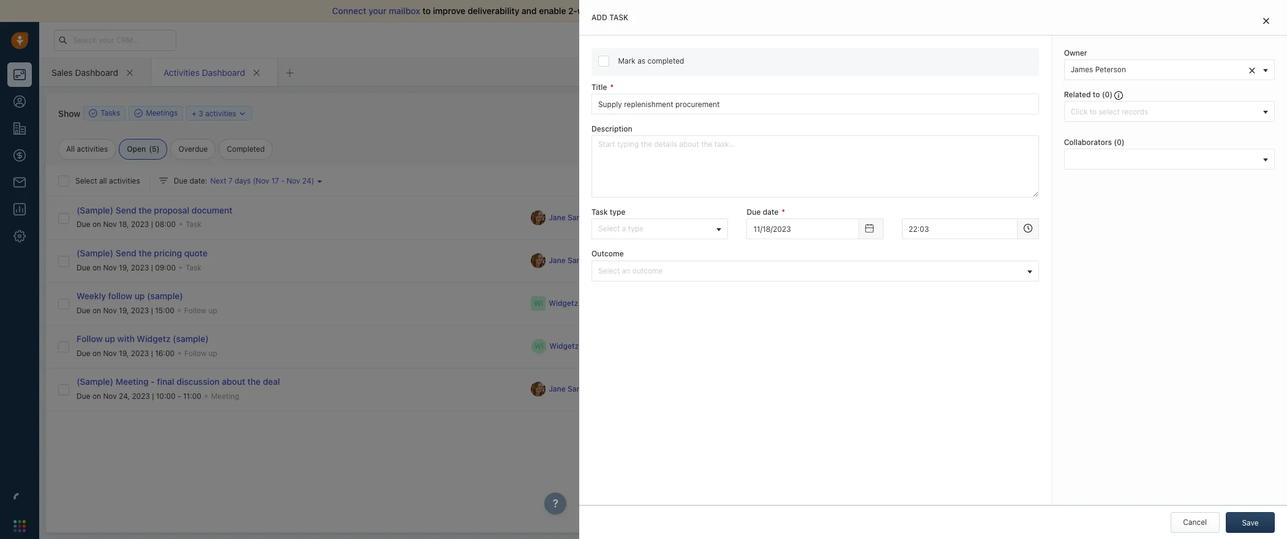 Task type: locate. For each thing, give the bounding box(es) containing it.
mark for document
[[807, 213, 825, 222]]

to
[[423, 6, 431, 16], [1093, 90, 1101, 99]]

( right the open
[[149, 145, 152, 154]]

select down outcome
[[598, 266, 620, 275]]

19,
[[119, 263, 129, 272], [119, 306, 129, 315], [119, 349, 129, 358]]

dashboard
[[75, 67, 118, 77], [202, 67, 245, 77]]

calendar
[[937, 125, 973, 136], [1028, 155, 1059, 165]]

2023 down 'follow up with widgetz (sample)' link in the bottom left of the page
[[131, 349, 149, 358]]

0 vertical spatial send
[[116, 205, 136, 216]]

2 mark complete button from the top
[[789, 251, 865, 271]]

0 horizontal spatial add
[[592, 13, 608, 22]]

type right a
[[628, 224, 644, 234]]

1 horizontal spatial connect
[[920, 155, 950, 165]]

1 vertical spatial send
[[116, 248, 136, 259]]

meeting down about
[[211, 392, 239, 401]]

sampleton for (sample) send the pricing quote
[[568, 256, 606, 266]]

×
[[1249, 62, 1256, 77]]

+1 for document
[[649, 213, 657, 222]]

add task inside add task button
[[709, 108, 739, 118]]

your
[[953, 36, 967, 43]]

- left the 24 on the left top of the page
[[281, 176, 285, 186]]

on left 18,
[[92, 220, 101, 229]]

| left 10:00
[[152, 392, 154, 401]]

0 vertical spatial jane sampleton (sample) link
[[549, 213, 640, 223]]

2023
[[131, 220, 149, 229], [131, 263, 149, 272], [131, 306, 149, 315], [131, 349, 149, 358], [132, 392, 150, 401]]

connect your mailbox link
[[332, 6, 423, 16]]

2 horizontal spatial add
[[791, 108, 804, 118]]

(sample) down 'all'
[[77, 205, 113, 216]]

1 vertical spatial +1
[[649, 256, 657, 265]]

add inside × tab panel
[[592, 13, 608, 22]]

2 vertical spatial (sample)
[[77, 377, 113, 387]]

send up 'due on nov 19, 2023 | 09:00'
[[116, 248, 136, 259]]

5 on from the top
[[92, 392, 101, 401]]

1 mark complete from the top
[[807, 213, 859, 222]]

0 vertical spatial days
[[1018, 36, 1033, 43]]

2023 right 18,
[[131, 220, 149, 229]]

0 vertical spatial +
[[192, 109, 197, 118]]

0 vertical spatial type
[[610, 208, 626, 217]]

on down follow up with widgetz (sample) on the left of page
[[92, 349, 101, 358]]

| left 16:00
[[151, 349, 153, 358]]

2 mark complete from the top
[[807, 256, 859, 265]]

0 vertical spatial widgetz.io (sample)
[[549, 299, 621, 308]]

more
[[854, 108, 872, 118]]

1 horizontal spatial activities
[[109, 176, 140, 186]]

2 sampleton from the top
[[568, 256, 606, 266]]

task down quote
[[186, 263, 201, 272]]

1 horizontal spatial to
[[1093, 90, 1101, 99]]

1 horizontal spatial calendar
[[1028, 155, 1059, 165]]

(sample) for (sample) meeting - final discussion about the deal
[[77, 377, 113, 387]]

connect for connect video conferencing + calendar
[[920, 155, 950, 165]]

select left a
[[598, 224, 620, 234]]

mark right date
[[807, 213, 825, 222]]

0 right configure at the right
[[1105, 90, 1110, 99]]

2 vertical spatial mark
[[807, 256, 825, 265]]

Title text field
[[592, 94, 1039, 115]]

explore plans link
[[1050, 32, 1111, 47]]

Search your CRM... text field
[[54, 30, 176, 51]]

0 vertical spatial mark complete
[[807, 213, 859, 222]]

0 horizontal spatial days
[[235, 176, 251, 186]]

1 mark complete button from the top
[[789, 208, 865, 228]]

meeting up due on nov 24, 2023 | 10:00 - 11:00
[[116, 377, 149, 387]]

None text field
[[902, 219, 1018, 240]]

follow right 15:00
[[184, 306, 206, 315]]

with
[[117, 334, 135, 345]]

the up due on nov 18, 2023 | 08:00
[[139, 205, 152, 216]]

1 vertical spatial select
[[598, 224, 620, 234]]

down image
[[238, 109, 247, 118]]

mark left as
[[619, 56, 636, 66]]

3 (sample) from the top
[[77, 377, 113, 387]]

2 horizontal spatial -
[[281, 176, 285, 186]]

calendar up teams
[[1028, 155, 1059, 165]]

-- text field
[[747, 219, 860, 240]]

| left 15:00
[[151, 306, 153, 315]]

21
[[1009, 36, 1016, 43]]

Start typing the details about the task… text field
[[592, 136, 1039, 198]]

2 vertical spatial select
[[598, 266, 620, 275]]

0 vertical spatial sampleton
[[568, 213, 606, 222]]

1 horizontal spatial task
[[725, 108, 739, 118]]

1 send from the top
[[116, 205, 136, 216]]

task inside × tab panel
[[610, 13, 629, 22]]

3 jane from the top
[[549, 385, 566, 394]]

up up discussion
[[209, 349, 217, 358]]

)
[[1110, 90, 1113, 99], [1122, 138, 1125, 147], [157, 145, 160, 154], [311, 176, 314, 186]]

due date:
[[174, 176, 207, 186]]

2 vertical spatial 19,
[[119, 349, 129, 358]]

follow up up discussion
[[184, 349, 217, 358]]

2 19, from the top
[[119, 306, 129, 315]]

+ up microsoft teams on the top of page
[[1022, 155, 1026, 165]]

0 vertical spatial add task
[[592, 13, 629, 22]]

send
[[116, 205, 136, 216], [116, 248, 136, 259]]

0 vertical spatial activities
[[205, 109, 236, 118]]

1 horizontal spatial days
[[1018, 36, 1033, 43]]

ends
[[984, 36, 999, 43]]

19, down the with
[[119, 349, 129, 358]]

due for weekly follow up (sample)
[[77, 306, 90, 315]]

0 horizontal spatial add task
[[592, 13, 629, 22]]

the left deal
[[248, 377, 261, 387]]

| for (sample)
[[151, 306, 153, 315]]

mark complete button
[[789, 208, 865, 228], [789, 251, 865, 271]]

0 vertical spatial mark complete button
[[789, 208, 865, 228]]

0 vertical spatial widgetz.io (sample) link
[[549, 299, 621, 309]]

(sample)
[[77, 205, 113, 216], [77, 248, 113, 259], [77, 377, 113, 387]]

0 vertical spatial follow up
[[184, 306, 217, 315]]

Click to select records search field
[[1068, 106, 1260, 118]]

2023 right 24,
[[132, 392, 150, 401]]

the
[[139, 205, 152, 216], [139, 248, 152, 259], [248, 377, 261, 387]]

follow up with widgetz (sample)
[[77, 334, 209, 345]]

nov
[[256, 176, 269, 186], [287, 176, 300, 186], [934, 218, 950, 228], [103, 220, 117, 229], [103, 263, 117, 272], [103, 306, 117, 315], [103, 349, 117, 358], [103, 392, 117, 401]]

1 vertical spatial +
[[1022, 155, 1026, 165]]

0 horizontal spatial connect
[[332, 6, 367, 16]]

1 (sample) from the top
[[77, 205, 113, 216]]

on for weekly follow up (sample)
[[92, 306, 101, 315]]

2 vertical spatial activities
[[109, 176, 140, 186]]

(sample) meeting - final discussion about the deal
[[77, 377, 280, 387]]

2 horizontal spatial activities
[[205, 109, 236, 118]]

activities dashboard
[[164, 67, 245, 77]]

0 vertical spatial jane sampleton (sample)
[[549, 213, 639, 222]]

dashboard up '+ 3 activities' link
[[202, 67, 245, 77]]

add task button
[[687, 103, 745, 124]]

- left 11:00 on the bottom left of page
[[178, 392, 181, 401]]

task down document
[[186, 220, 202, 229]]

1 jane from the top
[[549, 213, 566, 222]]

2 send from the top
[[116, 248, 136, 259]]

0 vertical spatial the
[[139, 205, 152, 216]]

2 vertical spatial jane sampleton (sample) link
[[549, 384, 640, 395]]

dashboard for sales dashboard
[[75, 67, 118, 77]]

(sample) up 'due on nov 19, 2023 | 09:00'
[[77, 248, 113, 259]]

+1 right task type
[[649, 213, 657, 222]]

2 on from the top
[[92, 263, 101, 272]]

0 horizontal spatial calendar
[[937, 125, 973, 136]]

add meeting
[[791, 108, 834, 118]]

task
[[592, 208, 608, 217], [186, 220, 202, 229], [186, 263, 201, 272]]

mark complete down start typing the details about the task… 'text field' at top
[[807, 213, 859, 222]]

mark
[[619, 56, 636, 66], [807, 213, 825, 222], [807, 256, 825, 265]]

select
[[75, 176, 97, 186], [598, 224, 620, 234], [598, 266, 620, 275]]

open ( 5 )
[[127, 145, 160, 154]]

2 jane from the top
[[549, 256, 566, 266]]

due for (sample) send the proposal document
[[77, 220, 90, 229]]

on left 24,
[[92, 392, 101, 401]]

james peterson
[[1071, 65, 1127, 74]]

add for the add meeting button
[[791, 108, 804, 118]]

0 vertical spatial task
[[592, 208, 608, 217]]

| for final
[[152, 392, 154, 401]]

follow for weekly follow up (sample)
[[184, 306, 206, 315]]

1 vertical spatial add task
[[709, 108, 739, 118]]

mark complete button down start typing the details about the task… 'text field' at top
[[789, 208, 865, 228]]

more button
[[844, 103, 893, 124], [844, 103, 893, 124]]

1 vertical spatial follow
[[77, 334, 103, 345]]

type up select a type
[[610, 208, 626, 217]]

0 vertical spatial -
[[281, 176, 285, 186]]

calendar right "my"
[[937, 125, 973, 136]]

(sample) send the proposal document link
[[77, 205, 233, 216]]

1 vertical spatial widgetz.io (sample) link
[[550, 341, 621, 352]]

connect left video
[[920, 155, 950, 165]]

connect
[[332, 6, 367, 16], [920, 155, 950, 165]]

1 vertical spatial -
[[151, 377, 155, 387]]

select inside the 'select a type' button
[[598, 224, 620, 234]]

follow up right 15:00
[[184, 306, 217, 315]]

activities right all in the left of the page
[[77, 145, 108, 154]]

follow up discussion
[[184, 349, 207, 358]]

2 +1 from the top
[[649, 256, 657, 265]]

sampleton
[[568, 213, 606, 222], [568, 256, 606, 266], [568, 385, 606, 394]]

| left 08:00
[[151, 220, 153, 229]]

select inside select an outcome 'button'
[[598, 266, 620, 275]]

complete for (sample) send the pricing quote
[[827, 256, 859, 265]]

2 (sample) from the top
[[77, 248, 113, 259]]

2 jane sampleton (sample) link from the top
[[549, 256, 640, 266]]

1 vertical spatial 17
[[923, 218, 932, 228]]

days right 21
[[1018, 36, 1033, 43]]

activities right 3
[[205, 109, 236, 118]]

19, down (sample) send the pricing quote
[[119, 263, 129, 272]]

- left final
[[151, 377, 155, 387]]

to right related
[[1093, 90, 1101, 99]]

| for widgetz
[[151, 349, 153, 358]]

0 vertical spatial select
[[75, 176, 97, 186]]

on down the 'weekly'
[[92, 306, 101, 315]]

+ left 3
[[192, 109, 197, 118]]

0 vertical spatial mark
[[619, 56, 636, 66]]

0 vertical spatial 19,
[[119, 263, 129, 272]]

conversations.
[[651, 6, 711, 16]]

freshworks switcher image
[[13, 521, 26, 533]]

0 horizontal spatial dashboard
[[75, 67, 118, 77]]

follow left the with
[[77, 334, 103, 345]]

1 vertical spatial connect
[[920, 155, 950, 165]]

|
[[151, 220, 153, 229], [151, 263, 153, 272], [151, 306, 153, 315], [151, 349, 153, 358], [152, 392, 154, 401]]

0 vertical spatial widgetz.io
[[549, 299, 587, 308]]

0 vertical spatial 17
[[271, 176, 279, 186]]

task up select a type
[[592, 208, 608, 217]]

2 dashboard from the left
[[202, 67, 245, 77]]

1 vertical spatial jane
[[549, 256, 566, 266]]

1 vertical spatial 19,
[[119, 306, 129, 315]]

1 vertical spatial mark
[[807, 213, 825, 222]]

2023 down (sample) send the pricing quote link in the top left of the page
[[131, 263, 149, 272]]

activities for all
[[109, 176, 140, 186]]

meeting
[[806, 108, 834, 118]]

cancel button
[[1171, 513, 1220, 534]]

follow up for follow up with widgetz (sample)
[[184, 349, 217, 358]]

configure widgets
[[1067, 96, 1130, 105]]

activities inside button
[[205, 109, 236, 118]]

jane for (sample) send the proposal document
[[549, 213, 566, 222]]

2 jane sampleton (sample) from the top
[[549, 256, 639, 266]]

send up due on nov 18, 2023 | 08:00
[[116, 205, 136, 216]]

1 on from the top
[[92, 220, 101, 229]]

tasks
[[101, 109, 120, 118]]

video
[[952, 155, 971, 165]]

next 7 days ( nov 17 - nov 24 )
[[210, 176, 314, 186]]

0 vertical spatial task
[[610, 13, 629, 22]]

activities for 3
[[205, 109, 236, 118]]

on up the 'weekly'
[[92, 263, 101, 272]]

1 vertical spatial mark complete
[[807, 256, 859, 265]]

owner
[[1064, 48, 1088, 58]]

1 vertical spatial the
[[139, 248, 152, 259]]

2 complete from the top
[[827, 256, 859, 265]]

1 vertical spatial complete
[[827, 256, 859, 265]]

complete
[[827, 213, 859, 222], [827, 256, 859, 265]]

activities right 'all'
[[109, 176, 140, 186]]

mark complete down -- text box
[[807, 256, 859, 265]]

× tab panel
[[579, 0, 1288, 540]]

on for (sample) send the proposal document
[[92, 220, 101, 229]]

overdue
[[179, 145, 208, 154]]

the left pricing on the top left of page
[[139, 248, 152, 259]]

due on nov 24, 2023 | 10:00 - 11:00
[[77, 392, 201, 401]]

(sample) down due on nov 19, 2023 | 16:00
[[77, 377, 113, 387]]

1 horizontal spatial -
[[178, 392, 181, 401]]

3 on from the top
[[92, 306, 101, 315]]

days right 7
[[235, 176, 251, 186]]

all
[[99, 176, 107, 186]]

3 19, from the top
[[119, 349, 129, 358]]

1 horizontal spatial type
[[628, 224, 644, 234]]

2023 for pricing
[[131, 263, 149, 272]]

1 19, from the top
[[119, 263, 129, 272]]

mark as completed
[[619, 56, 685, 66]]

1 jane sampleton (sample) link from the top
[[549, 213, 640, 223]]

0 vertical spatial connect
[[332, 6, 367, 16]]

(sample)
[[608, 213, 639, 222], [608, 256, 639, 266], [147, 291, 183, 302], [589, 299, 621, 308], [173, 334, 209, 345], [590, 342, 621, 351], [608, 385, 639, 394]]

1 vertical spatial task
[[725, 108, 739, 118]]

(sample) send the proposal document
[[77, 205, 233, 216]]

-
[[281, 176, 285, 186], [151, 377, 155, 387], [178, 392, 181, 401]]

mark complete button down -- text box
[[789, 251, 865, 271]]

select an outcome button
[[592, 261, 1039, 282]]

configure
[[1067, 96, 1101, 105]]

0 vertical spatial (sample)
[[77, 205, 113, 216]]

peterson
[[1096, 65, 1127, 74]]

1 horizontal spatial dashboard
[[202, 67, 245, 77]]

what's new image
[[1199, 36, 1207, 45]]

1 vertical spatial sampleton
[[568, 256, 606, 266]]

2 vertical spatial jane sampleton (sample)
[[549, 385, 639, 394]]

0 horizontal spatial +
[[192, 109, 197, 118]]

( right configure at the right
[[1103, 90, 1105, 99]]

1 +1 from the top
[[649, 213, 657, 222]]

outcome
[[633, 266, 663, 275]]

send email image
[[1166, 35, 1175, 45]]

0 vertical spatial meeting
[[116, 377, 149, 387]]

1 vertical spatial widgetz.io
[[550, 342, 588, 351]]

days
[[1018, 36, 1033, 43], [235, 176, 251, 186]]

select for select all activities
[[75, 176, 97, 186]]

1 vertical spatial type
[[628, 224, 644, 234]]

0 vertical spatial +1
[[649, 213, 657, 222]]

select left 'all'
[[75, 176, 97, 186]]

connect left your
[[332, 6, 367, 16]]

0 horizontal spatial meeting
[[116, 377, 149, 387]]

1 horizontal spatial 17
[[923, 218, 932, 228]]

dashboard right sales
[[75, 67, 118, 77]]

1 vertical spatial calendar
[[1028, 155, 1059, 165]]

about
[[222, 377, 245, 387]]

2023 down weekly follow up (sample)
[[131, 306, 149, 315]]

up right 15:00
[[209, 306, 217, 315]]

0 horizontal spatial task
[[610, 13, 629, 22]]

0 horizontal spatial 17
[[271, 176, 279, 186]]

0 vertical spatial calendar
[[937, 125, 973, 136]]

3 sampleton from the top
[[568, 385, 606, 394]]

1 vertical spatial jane sampleton (sample)
[[549, 256, 639, 266]]

add
[[592, 13, 608, 22], [709, 108, 723, 118], [791, 108, 804, 118]]

0 horizontal spatial activities
[[77, 145, 108, 154]]

1 horizontal spatial add
[[709, 108, 723, 118]]

1 vertical spatial days
[[235, 176, 251, 186]]

widgetz.io (sample) link
[[549, 299, 621, 309], [550, 341, 621, 352]]

2023 for final
[[132, 392, 150, 401]]

1 dashboard from the left
[[75, 67, 118, 77]]

improve
[[433, 6, 466, 16]]

on for (sample) meeting - final discussion about the deal
[[92, 392, 101, 401]]

title
[[592, 83, 607, 92]]

dashboard for activities dashboard
[[202, 67, 245, 77]]

19, down follow
[[119, 306, 129, 315]]

to right mailbox
[[423, 6, 431, 16]]

+1 for quote
[[649, 256, 657, 265]]

1 vertical spatial (sample)
[[77, 248, 113, 259]]

widgetz
[[137, 334, 171, 345]]

0 horizontal spatial 0
[[1105, 90, 1110, 99]]

1 sampleton from the top
[[568, 213, 606, 222]]

0 right collaborators
[[1117, 138, 1122, 147]]

1 vertical spatial meeting
[[211, 392, 239, 401]]

teams
[[1025, 173, 1048, 182]]

1 vertical spatial widgetz.io (sample)
[[550, 342, 621, 351]]

widgetz.io
[[549, 299, 587, 308], [550, 342, 588, 351]]

add meeting button
[[769, 103, 841, 124]]

1 jane sampleton (sample) from the top
[[549, 213, 639, 222]]

widgetz.io (sample) for weekly follow up (sample)
[[549, 299, 621, 308]]

1 vertical spatial task
[[186, 220, 202, 229]]

mark complete button for (sample) send the proposal document
[[789, 208, 865, 228]]

0
[[1105, 90, 1110, 99], [1117, 138, 1122, 147]]

mark complete
[[807, 213, 859, 222], [807, 256, 859, 265]]

complete down -- text box
[[827, 256, 859, 265]]

type
[[610, 208, 626, 217], [628, 224, 644, 234]]

+1 up outcome
[[649, 256, 657, 265]]

2 vertical spatial jane
[[549, 385, 566, 394]]

2 vertical spatial task
[[186, 263, 201, 272]]

2023 for (sample)
[[131, 306, 149, 315]]

jane sampleton (sample) link for (sample) send the proposal document
[[549, 213, 640, 223]]

0 vertical spatial to
[[423, 6, 431, 16]]

mark down -- text box
[[807, 256, 825, 265]]

add for add task button at the top right of the page
[[709, 108, 723, 118]]

4 on from the top
[[92, 349, 101, 358]]

2 vertical spatial follow
[[184, 349, 207, 358]]

widgetz.io (sample)
[[549, 299, 621, 308], [550, 342, 621, 351]]

complete down start typing the details about the task… 'text field' at top
[[827, 213, 859, 222]]

widgetz.io for follow up with widgetz (sample)
[[550, 342, 588, 351]]

19, for up
[[119, 349, 129, 358]]

| left "09:00"
[[151, 263, 153, 272]]

(sample) for (sample) send the proposal document
[[77, 205, 113, 216]]

1 complete from the top
[[827, 213, 859, 222]]

0 vertical spatial jane
[[549, 213, 566, 222]]

sales
[[51, 67, 73, 77]]



Task type: vqa. For each thing, say whether or not it's contained in the screenshot.
The corresponding to pricing
yes



Task type: describe. For each thing, give the bounding box(es) containing it.
2023 for proposal
[[131, 220, 149, 229]]

select for select a type
[[598, 224, 620, 234]]

configure widgets button
[[1049, 93, 1137, 108]]

jane sampleton (sample) link for (sample) send the pricing quote
[[549, 256, 640, 266]]

task inside × tab panel
[[592, 208, 608, 217]]

× dialog
[[579, 0, 1288, 540]]

and
[[522, 6, 537, 16]]

follow
[[108, 291, 132, 302]]

all
[[66, 145, 75, 154]]

up left the with
[[105, 334, 115, 345]]

jane for (sample) send the pricing quote
[[549, 256, 566, 266]]

10:00
[[156, 392, 176, 401]]

+ 3 activities button
[[186, 106, 253, 121]]

explore plans
[[1056, 35, 1104, 44]]

mark complete for quote
[[807, 256, 859, 265]]

3
[[199, 109, 203, 118]]

0 horizontal spatial to
[[423, 6, 431, 16]]

due on nov 18, 2023 | 08:00
[[77, 220, 176, 229]]

james
[[1071, 65, 1094, 74]]

on for follow up with widgetz (sample)
[[92, 349, 101, 358]]

1 horizontal spatial meeting
[[211, 392, 239, 401]]

follow up for weekly follow up (sample)
[[184, 306, 217, 315]]

all activities
[[66, 145, 108, 154]]

deliverability
[[468, 6, 520, 16]]

close image
[[1264, 17, 1270, 25]]

to inside × tab panel
[[1093, 90, 1101, 99]]

save button
[[1226, 513, 1275, 534]]

conferencing
[[973, 155, 1020, 165]]

widgetz.io (sample) link for follow up with widgetz (sample)
[[550, 341, 621, 352]]

completed
[[227, 145, 265, 154]]

select a type button
[[592, 219, 729, 240]]

due inside × tab panel
[[747, 208, 761, 217]]

microsoft teams button
[[972, 171, 1055, 185]]

24,
[[119, 392, 130, 401]]

pricing
[[154, 248, 182, 259]]

completed
[[648, 56, 685, 66]]

3 jane sampleton (sample) link from the top
[[549, 384, 640, 395]]

+ inside button
[[192, 109, 197, 118]]

3 jane sampleton (sample) from the top
[[549, 385, 639, 394]]

17 nov
[[923, 218, 950, 228]]

weekly follow up (sample)
[[77, 291, 183, 302]]

related to ( 0 )
[[1064, 90, 1115, 99]]

a
[[622, 224, 626, 234]]

my
[[923, 125, 935, 136]]

( right 7
[[253, 176, 256, 186]]

(sample) send the pricing quote link
[[77, 248, 208, 259]]

( right collaborators
[[1114, 138, 1117, 147]]

date
[[763, 208, 779, 217]]

mark complete for document
[[807, 213, 859, 222]]

the for pricing
[[139, 248, 152, 259]]

0 vertical spatial 0
[[1105, 90, 1110, 99]]

cancel
[[1184, 518, 1207, 527]]

08:00
[[155, 220, 176, 229]]

select an outcome
[[598, 266, 663, 275]]

widgetz.io for weekly follow up (sample)
[[549, 299, 587, 308]]

trial
[[969, 36, 982, 43]]

connect video conferencing + calendar
[[920, 155, 1059, 165]]

2023 for widgetz
[[131, 349, 149, 358]]

open
[[127, 145, 146, 154]]

the for proposal
[[139, 205, 152, 216]]

due date
[[747, 208, 779, 217]]

outcome
[[592, 250, 624, 259]]

email
[[628, 6, 649, 16]]

1 vertical spatial activities
[[77, 145, 108, 154]]

| for proposal
[[151, 220, 153, 229]]

task for quote
[[186, 263, 201, 272]]

task type
[[592, 208, 626, 217]]

meetings
[[146, 109, 178, 118]]

select all activities
[[75, 176, 140, 186]]

microsoft
[[990, 173, 1023, 182]]

19, for follow
[[119, 306, 129, 315]]

select for select an outcome
[[598, 266, 620, 275]]

widgetz.io (sample) link for weekly follow up (sample)
[[549, 299, 621, 309]]

0 horizontal spatial -
[[151, 377, 155, 387]]

proposal
[[154, 205, 189, 216]]

19:00
[[923, 282, 942, 291]]

collaborators
[[1064, 138, 1112, 147]]

2 vertical spatial -
[[178, 392, 181, 401]]

discussion
[[177, 377, 220, 387]]

deal
[[263, 377, 280, 387]]

of
[[617, 6, 625, 16]]

19, for send
[[119, 263, 129, 272]]

due for (sample) meeting - final discussion about the deal
[[77, 392, 90, 401]]

document
[[192, 205, 233, 216]]

activities
[[164, 67, 200, 77]]

weekly follow up (sample) link
[[77, 291, 183, 302]]

your trial ends in 21 days
[[953, 36, 1033, 43]]

send for proposal
[[116, 205, 136, 216]]

15:00
[[155, 306, 174, 315]]

add task inside × tab panel
[[592, 13, 629, 22]]

0 horizontal spatial type
[[610, 208, 626, 217]]

due on nov 19, 2023 | 09:00
[[77, 263, 176, 272]]

date:
[[190, 176, 207, 186]]

connect for connect your mailbox to improve deliverability and enable 2-way sync of email conversations.
[[332, 6, 367, 16]]

+ 3 activities
[[192, 109, 236, 118]]

(sample) meeting - final discussion about the deal link
[[77, 377, 280, 387]]

mark inside × tab panel
[[619, 56, 636, 66]]

due for (sample) send the pricing quote
[[77, 263, 90, 272]]

(sample) send the pricing quote
[[77, 248, 208, 259]]

explore
[[1056, 35, 1083, 44]]

1 vertical spatial 0
[[1117, 138, 1122, 147]]

mark for quote
[[807, 256, 825, 265]]

16:00
[[155, 349, 175, 358]]

(sample) for (sample) send the pricing quote
[[77, 248, 113, 259]]

widgetz.io (sample) for follow up with widgetz (sample)
[[550, 342, 621, 351]]

an
[[622, 266, 631, 275]]

way
[[578, 6, 594, 16]]

type inside button
[[628, 224, 644, 234]]

due for follow up with widgetz (sample)
[[77, 349, 90, 358]]

task inside button
[[725, 108, 739, 118]]

save
[[1243, 519, 1259, 528]]

18,
[[119, 220, 129, 229]]

description
[[592, 124, 633, 134]]

sales dashboard
[[51, 67, 118, 77]]

mark complete button for (sample) send the pricing quote
[[789, 251, 865, 271]]

weekly
[[77, 291, 106, 302]]

sampleton for (sample) send the proposal document
[[568, 213, 606, 222]]

your
[[369, 6, 387, 16]]

1 horizontal spatial +
[[1022, 155, 1026, 165]]

| for pricing
[[151, 263, 153, 272]]

sync
[[596, 6, 615, 16]]

microsoft teams
[[990, 173, 1048, 182]]

send for pricing
[[116, 248, 136, 259]]

in
[[1001, 36, 1007, 43]]

due on nov 19, 2023 | 15:00
[[77, 306, 174, 315]]

enable
[[539, 6, 566, 16]]

09:00
[[155, 263, 176, 272]]

follow for follow up with widgetz (sample)
[[184, 349, 207, 358]]

show
[[58, 108, 80, 119]]

jane sampleton (sample) for (sample) send the proposal document
[[549, 213, 639, 222]]

jane sampleton (sample) for (sample) send the pricing quote
[[549, 256, 639, 266]]

on for (sample) send the pricing quote
[[92, 263, 101, 272]]

my calendar
[[923, 125, 973, 136]]

up right follow
[[135, 291, 145, 302]]

plans
[[1085, 35, 1104, 44]]

+ 3 activities link
[[192, 108, 247, 119]]

5
[[152, 145, 157, 154]]

complete for (sample) send the proposal document
[[827, 213, 859, 222]]

task for document
[[186, 220, 202, 229]]

2 vertical spatial the
[[248, 377, 261, 387]]

due on nov 19, 2023 | 16:00
[[77, 349, 175, 358]]



